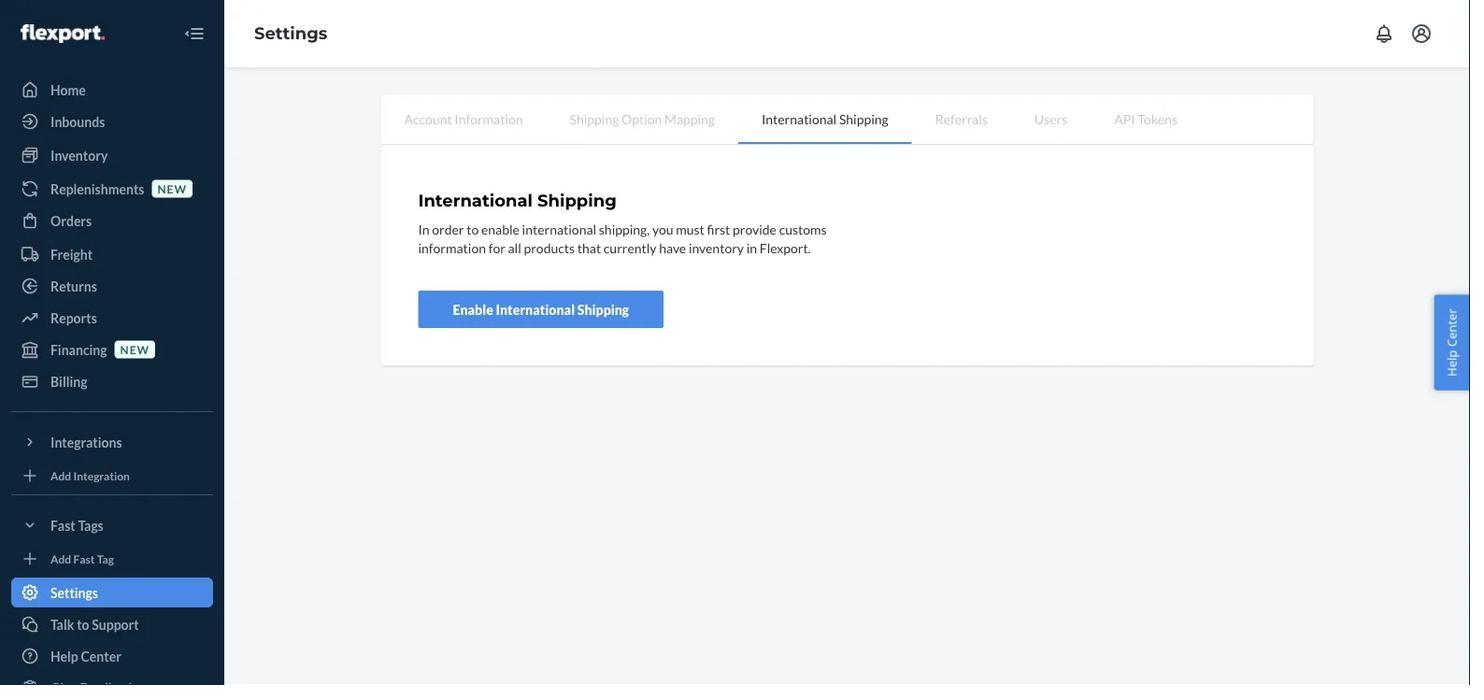 Task type: locate. For each thing, give the bounding box(es) containing it.
0 vertical spatial international shipping
[[762, 111, 889, 127]]

international
[[762, 111, 837, 127], [418, 190, 533, 211], [496, 301, 575, 317]]

returns
[[50, 278, 97, 294]]

to
[[467, 221, 479, 237], [77, 616, 89, 632]]

account information tab
[[381, 95, 546, 142]]

1 horizontal spatial settings
[[254, 23, 328, 44]]

enable
[[481, 221, 520, 237]]

freight
[[50, 246, 93, 262]]

shipping
[[570, 111, 619, 127], [839, 111, 889, 127], [538, 190, 617, 211], [578, 301, 629, 317]]

1 vertical spatial add
[[50, 552, 71, 565]]

billing
[[50, 373, 87, 389]]

you
[[652, 221, 673, 237]]

0 vertical spatial new
[[157, 182, 187, 195]]

1 vertical spatial help
[[50, 648, 78, 664]]

inventory link
[[11, 140, 213, 170]]

mapping
[[665, 111, 715, 127]]

products
[[524, 240, 575, 255]]

home link
[[11, 75, 213, 105]]

orders link
[[11, 206, 213, 236]]

fast left tag
[[73, 552, 95, 565]]

new
[[157, 182, 187, 195], [120, 343, 150, 356]]

add left integration
[[50, 469, 71, 482]]

for
[[489, 240, 506, 255]]

0 horizontal spatial center
[[81, 648, 121, 664]]

inbounds link
[[11, 107, 213, 136]]

to right talk
[[77, 616, 89, 632]]

0 vertical spatial help
[[1444, 350, 1460, 377]]

fast left tags
[[50, 517, 75, 533]]

0 horizontal spatial help center
[[50, 648, 121, 664]]

shipping inside tab
[[570, 111, 619, 127]]

1 vertical spatial to
[[77, 616, 89, 632]]

1 vertical spatial new
[[120, 343, 150, 356]]

0 vertical spatial international
[[762, 111, 837, 127]]

must
[[676, 221, 705, 237]]

1 horizontal spatial help
[[1444, 350, 1460, 377]]

tab list
[[381, 95, 1314, 145]]

new up orders link
[[157, 182, 187, 195]]

enable international shipping button
[[418, 291, 664, 328]]

1 horizontal spatial new
[[157, 182, 187, 195]]

new for financing
[[120, 343, 150, 356]]

orders
[[50, 213, 92, 229]]

flexport logo image
[[21, 24, 105, 43]]

fast
[[50, 517, 75, 533], [73, 552, 95, 565]]

fast tags
[[50, 517, 104, 533]]

add down the fast tags
[[50, 552, 71, 565]]

0 horizontal spatial new
[[120, 343, 150, 356]]

1 vertical spatial settings link
[[11, 578, 213, 608]]

0 vertical spatial center
[[1444, 309, 1460, 347]]

1 horizontal spatial settings link
[[254, 23, 328, 44]]

0 vertical spatial to
[[467, 221, 479, 237]]

0 horizontal spatial to
[[77, 616, 89, 632]]

add inside add fast tag link
[[50, 552, 71, 565]]

center
[[1444, 309, 1460, 347], [81, 648, 121, 664]]

provide
[[733, 221, 777, 237]]

help center
[[1444, 309, 1460, 377], [50, 648, 121, 664]]

new for replenishments
[[157, 182, 187, 195]]

integration
[[73, 469, 130, 482]]

1 horizontal spatial to
[[467, 221, 479, 237]]

2 vertical spatial international
[[496, 301, 575, 317]]

api
[[1114, 111, 1135, 127]]

shipping inside tab
[[839, 111, 889, 127]]

tag
[[97, 552, 114, 565]]

support
[[92, 616, 139, 632]]

in order to enable international shipping, you must first provide customs information           for all products that currently have inventory in flexport.
[[418, 221, 827, 255]]

0 vertical spatial settings
[[254, 23, 328, 44]]

first
[[707, 221, 730, 237]]

enable international shipping
[[453, 301, 629, 317]]

to right the order
[[467, 221, 479, 237]]

billing link
[[11, 366, 213, 396]]

enable
[[453, 301, 493, 317]]

1 add from the top
[[50, 469, 71, 482]]

0 vertical spatial fast
[[50, 517, 75, 533]]

new down reports link
[[120, 343, 150, 356]]

international inside button
[[496, 301, 575, 317]]

shipping option mapping tab
[[546, 95, 738, 142]]

0 horizontal spatial settings link
[[11, 578, 213, 608]]

0 horizontal spatial help
[[50, 648, 78, 664]]

0 vertical spatial add
[[50, 469, 71, 482]]

1 vertical spatial international shipping
[[418, 190, 617, 211]]

tab list containing account information
[[381, 95, 1314, 145]]

help center button
[[1434, 295, 1470, 391]]

1 vertical spatial help center
[[50, 648, 121, 664]]

settings
[[254, 23, 328, 44], [50, 585, 98, 601]]

1 horizontal spatial center
[[1444, 309, 1460, 347]]

1 vertical spatial settings
[[50, 585, 98, 601]]

customs
[[779, 221, 827, 237]]

0 vertical spatial help center
[[1444, 309, 1460, 377]]

add
[[50, 469, 71, 482], [50, 552, 71, 565]]

inventory
[[689, 240, 744, 255]]

returns link
[[11, 271, 213, 301]]

2 add from the top
[[50, 552, 71, 565]]

integrations button
[[11, 427, 213, 457]]

1 horizontal spatial help center
[[1444, 309, 1460, 377]]

settings link
[[254, 23, 328, 44], [11, 578, 213, 608]]

1 horizontal spatial international shipping
[[762, 111, 889, 127]]

shipping option mapping
[[570, 111, 715, 127]]

add integration link
[[11, 465, 213, 487]]

help
[[1444, 350, 1460, 377], [50, 648, 78, 664]]

reports link
[[11, 303, 213, 333]]

international shipping
[[762, 111, 889, 127], [418, 190, 617, 211]]

talk
[[50, 616, 74, 632]]

fast inside dropdown button
[[50, 517, 75, 533]]

inventory
[[50, 147, 108, 163]]

api tokens
[[1114, 111, 1178, 127]]



Task type: describe. For each thing, give the bounding box(es) containing it.
api tokens tab
[[1091, 95, 1201, 142]]

information
[[418, 240, 486, 255]]

international shipping inside international shipping tab
[[762, 111, 889, 127]]

home
[[50, 82, 86, 98]]

add for add fast tag
[[50, 552, 71, 565]]

financing
[[50, 342, 107, 358]]

close navigation image
[[183, 22, 206, 45]]

international inside tab
[[762, 111, 837, 127]]

that
[[577, 240, 601, 255]]

integrations
[[50, 434, 122, 450]]

have
[[659, 240, 686, 255]]

help inside button
[[1444, 350, 1460, 377]]

tokens
[[1138, 111, 1178, 127]]

center inside button
[[1444, 309, 1460, 347]]

talk to support button
[[11, 609, 213, 639]]

open account menu image
[[1411, 22, 1433, 45]]

1 vertical spatial fast
[[73, 552, 95, 565]]

account information
[[404, 111, 523, 127]]

add for add integration
[[50, 469, 71, 482]]

referrals
[[935, 111, 988, 127]]

to inside button
[[77, 616, 89, 632]]

referrals tab
[[912, 95, 1011, 142]]

0 horizontal spatial settings
[[50, 585, 98, 601]]

flexport.
[[760, 240, 811, 255]]

international
[[522, 221, 596, 237]]

to inside in order to enable international shipping, you must first provide customs information           for all products that currently have inventory in flexport.
[[467, 221, 479, 237]]

help center inside button
[[1444, 309, 1460, 377]]

1 vertical spatial international
[[418, 190, 533, 211]]

all
[[508, 240, 521, 255]]

shipping,
[[599, 221, 650, 237]]

shipping inside button
[[578, 301, 629, 317]]

international shipping tab
[[738, 95, 912, 144]]

reports
[[50, 310, 97, 326]]

currently
[[604, 240, 657, 255]]

0 vertical spatial settings link
[[254, 23, 328, 44]]

tags
[[78, 517, 104, 533]]

add fast tag link
[[11, 548, 213, 570]]

freight link
[[11, 239, 213, 269]]

1 vertical spatial center
[[81, 648, 121, 664]]

fast tags button
[[11, 510, 213, 540]]

order
[[432, 221, 464, 237]]

help center link
[[11, 641, 213, 671]]

add integration
[[50, 469, 130, 482]]

open notifications image
[[1373, 22, 1396, 45]]

replenishments
[[50, 181, 144, 197]]

0 horizontal spatial international shipping
[[418, 190, 617, 211]]

information
[[455, 111, 523, 127]]

inbounds
[[50, 114, 105, 129]]

users tab
[[1011, 95, 1091, 142]]

in
[[418, 221, 430, 237]]

option
[[622, 111, 662, 127]]

add fast tag
[[50, 552, 114, 565]]

in
[[747, 240, 757, 255]]

users
[[1035, 111, 1068, 127]]

account
[[404, 111, 452, 127]]

talk to support
[[50, 616, 139, 632]]



Task type: vqa. For each thing, say whether or not it's contained in the screenshot.
bottom "Inventory"
no



